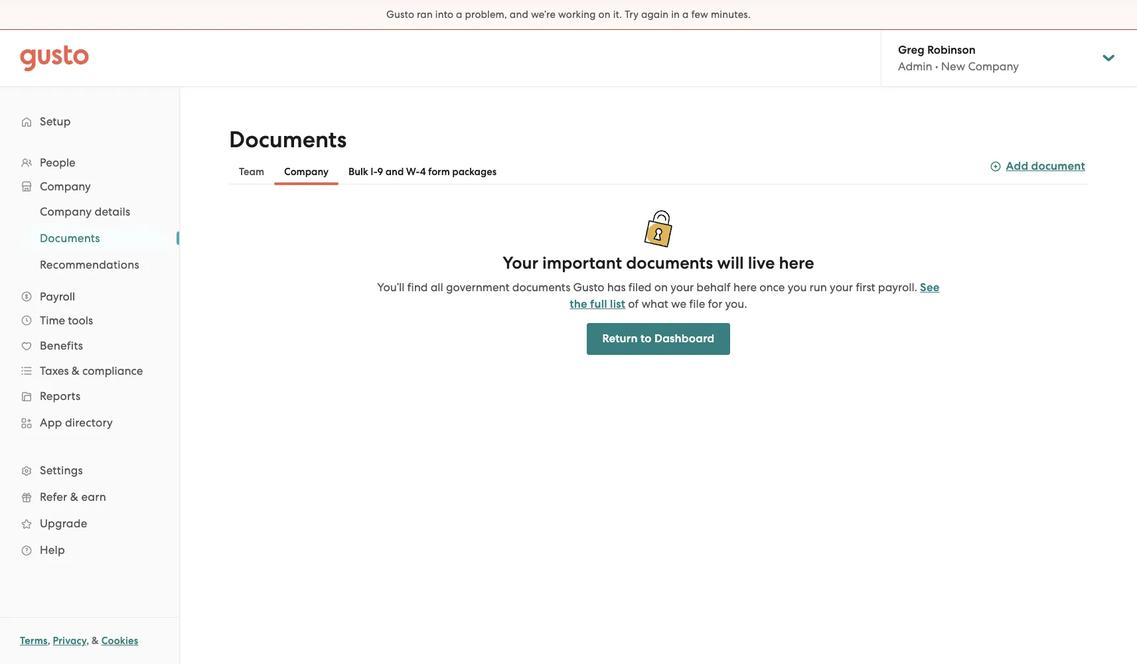Task type: describe. For each thing, give the bounding box(es) containing it.
new
[[942, 60, 966, 73]]

team
[[239, 166, 264, 178]]

terms link
[[20, 636, 48, 648]]

again
[[642, 9, 669, 21]]

2 your from the left
[[830, 281, 854, 294]]

0 vertical spatial documents
[[627, 253, 714, 274]]

taxes & compliance button
[[13, 359, 166, 383]]

dashboard
[[655, 332, 715, 346]]

find
[[408, 281, 428, 294]]

file
[[690, 298, 706, 311]]

important
[[543, 253, 623, 274]]

documents link
[[24, 227, 166, 250]]

refer & earn
[[40, 491, 106, 504]]

payroll
[[40, 290, 75, 304]]

recommendations
[[40, 258, 139, 272]]

we're
[[531, 9, 556, 21]]

2 a from the left
[[683, 9, 689, 21]]

problem,
[[465, 9, 508, 21]]

your
[[503, 253, 539, 274]]

0 horizontal spatial gusto
[[387, 9, 415, 21]]

company details
[[40, 205, 130, 219]]

for
[[708, 298, 723, 311]]

into
[[436, 9, 454, 21]]

see the full list
[[570, 281, 940, 312]]

i-
[[371, 166, 378, 178]]

taxes & compliance
[[40, 365, 143, 378]]

government
[[446, 281, 510, 294]]

directory
[[65, 417, 113, 430]]

behalf
[[697, 281, 731, 294]]

•
[[936, 60, 939, 73]]

company inside greg robinson admin • new company
[[969, 60, 1020, 73]]

add document
[[1007, 159, 1086, 173]]

all
[[431, 281, 444, 294]]

cookies
[[101, 636, 138, 648]]

form
[[429, 166, 450, 178]]

full
[[591, 298, 608, 312]]

help
[[40, 544, 65, 557]]

1 a from the left
[[456, 9, 463, 21]]

add document link
[[991, 157, 1086, 175]]

details
[[95, 205, 130, 219]]

bulk i-9 and w-4 form packages
[[349, 166, 497, 178]]

live
[[748, 253, 776, 274]]

0 vertical spatial and
[[510, 9, 529, 21]]

will
[[718, 253, 744, 274]]

what
[[642, 298, 669, 311]]

1 vertical spatial here
[[734, 281, 757, 294]]

the
[[570, 298, 588, 312]]

people
[[40, 156, 76, 169]]

2 , from the left
[[86, 636, 89, 648]]

cookies button
[[101, 634, 138, 650]]

compliance
[[82, 365, 143, 378]]

setup
[[40, 115, 71, 128]]

privacy link
[[53, 636, 86, 648]]

return to dashboard
[[603, 332, 715, 346]]

and inside button
[[386, 166, 404, 178]]

greg
[[899, 43, 925, 57]]

recommendations link
[[24, 253, 166, 277]]

upgrade link
[[13, 512, 166, 536]]

list containing company details
[[0, 199, 179, 278]]

ran
[[417, 9, 433, 21]]

w-
[[406, 166, 420, 178]]

time tools
[[40, 314, 93, 327]]

reports
[[40, 390, 81, 403]]

upgrade
[[40, 517, 87, 531]]

minutes.
[[711, 9, 751, 21]]

first
[[856, 281, 876, 294]]

refer & earn link
[[13, 486, 166, 510]]

terms , privacy , & cookies
[[20, 636, 138, 648]]

robinson
[[928, 43, 976, 57]]

run
[[810, 281, 828, 294]]

your important documents will live here
[[503, 253, 815, 274]]

settings link
[[13, 459, 166, 483]]



Task type: vqa. For each thing, say whether or not it's contained in the screenshot.
first PERSON from right
no



Task type: locate. For each thing, give the bounding box(es) containing it.
bulk i-9 and w-4 form packages button
[[339, 159, 507, 185]]

1 horizontal spatial a
[[683, 9, 689, 21]]

earn
[[81, 491, 106, 504]]

list containing people
[[0, 151, 179, 564]]

a
[[456, 9, 463, 21], [683, 9, 689, 21]]

your up we
[[671, 281, 694, 294]]

and
[[510, 9, 529, 21], [386, 166, 404, 178]]

payroll button
[[13, 285, 166, 309]]

app directory
[[40, 417, 113, 430]]

setup link
[[13, 110, 166, 134]]

on
[[599, 9, 611, 21], [655, 281, 668, 294]]

we
[[672, 298, 687, 311]]

a right 'into' at the top
[[456, 9, 463, 21]]

& inside refer & earn link
[[70, 491, 78, 504]]

0 horizontal spatial documents
[[513, 281, 571, 294]]

greg robinson admin • new company
[[899, 43, 1020, 73]]

on for your
[[655, 281, 668, 294]]

and left 'we're'
[[510, 9, 529, 21]]

try
[[625, 9, 639, 21]]

see the full list link
[[570, 281, 940, 312]]

document
[[1032, 159, 1086, 173]]

documents
[[627, 253, 714, 274], [513, 281, 571, 294]]

gusto left ran
[[387, 9, 415, 21]]

1 horizontal spatial and
[[510, 9, 529, 21]]

you
[[788, 281, 807, 294]]

0 vertical spatial documents
[[229, 126, 347, 153]]

& right taxes in the left bottom of the page
[[72, 365, 80, 378]]

1 vertical spatial on
[[655, 281, 668, 294]]

0 horizontal spatial ,
[[48, 636, 50, 648]]

filed
[[629, 281, 652, 294]]

on left it. at the right of the page
[[599, 9, 611, 21]]

1 , from the left
[[48, 636, 50, 648]]

company button
[[13, 175, 166, 199]]

0 horizontal spatial a
[[456, 9, 463, 21]]

documents down your
[[513, 281, 571, 294]]

here up you
[[780, 253, 815, 274]]

1 horizontal spatial ,
[[86, 636, 89, 648]]

company down people
[[40, 180, 91, 193]]

& for earn
[[70, 491, 78, 504]]

of
[[629, 298, 639, 311]]

it.
[[614, 9, 623, 21]]

app directory link
[[13, 411, 166, 435]]

packages
[[453, 166, 497, 178]]

1 horizontal spatial here
[[780, 253, 815, 274]]

documents
[[229, 126, 347, 153], [40, 232, 100, 245]]

company
[[969, 60, 1020, 73], [284, 166, 329, 178], [40, 180, 91, 193], [40, 205, 92, 219]]

0 horizontal spatial documents
[[40, 232, 100, 245]]

documents up 'you'll find all government documents gusto has filed on your behalf here once you run your first payroll.'
[[627, 253, 714, 274]]

app
[[40, 417, 62, 430]]

in
[[672, 9, 680, 21]]

&
[[72, 365, 80, 378], [70, 491, 78, 504], [92, 636, 99, 648]]

& left "cookies"
[[92, 636, 99, 648]]

admin
[[899, 60, 933, 73]]

to
[[641, 332, 652, 346]]

0 horizontal spatial here
[[734, 281, 757, 294]]

2 list from the top
[[0, 199, 179, 278]]

terms
[[20, 636, 48, 648]]

home image
[[20, 45, 89, 71]]

privacy
[[53, 636, 86, 648]]

& inside taxes & compliance dropdown button
[[72, 365, 80, 378]]

add
[[1007, 159, 1029, 173]]

people button
[[13, 151, 166, 175]]

1 horizontal spatial gusto
[[574, 281, 605, 294]]

,
[[48, 636, 50, 648], [86, 636, 89, 648]]

documents up company button
[[229, 126, 347, 153]]

0 vertical spatial gusto
[[387, 9, 415, 21]]

you'll
[[378, 281, 405, 294]]

reports link
[[13, 385, 166, 409]]

here
[[780, 253, 815, 274], [734, 281, 757, 294]]

company down company dropdown button
[[40, 205, 92, 219]]

1 horizontal spatial your
[[830, 281, 854, 294]]

1 vertical spatial &
[[70, 491, 78, 504]]

gusto ran into a problem, and we're working on it. try again in a few minutes.
[[387, 9, 751, 21]]

4
[[420, 166, 426, 178]]

company button
[[274, 159, 339, 185]]

return
[[603, 332, 638, 346]]

payroll.
[[879, 281, 918, 294]]

1 horizontal spatial documents
[[627, 253, 714, 274]]

once
[[760, 281, 786, 294]]

has
[[608, 281, 626, 294]]

your right the run
[[830, 281, 854, 294]]

and right 9
[[386, 166, 404, 178]]

documents down company details
[[40, 232, 100, 245]]

& for compliance
[[72, 365, 80, 378]]

company left bulk
[[284, 166, 329, 178]]

1 your from the left
[[671, 281, 694, 294]]

0 vertical spatial &
[[72, 365, 80, 378]]

list
[[611, 298, 626, 312]]

here up you.
[[734, 281, 757, 294]]

1 vertical spatial and
[[386, 166, 404, 178]]

, left privacy "link"
[[48, 636, 50, 648]]

you'll find all government documents gusto has filed on your behalf here once you run your first payroll.
[[378, 281, 918, 294]]

1 horizontal spatial on
[[655, 281, 668, 294]]

working
[[559, 9, 596, 21]]

, left "cookies"
[[86, 636, 89, 648]]

1 vertical spatial gusto
[[574, 281, 605, 294]]

time tools button
[[13, 309, 166, 333]]

2 vertical spatial &
[[92, 636, 99, 648]]

0 vertical spatial here
[[780, 253, 815, 274]]

help link
[[13, 539, 166, 563]]

gusto navigation element
[[0, 87, 179, 585]]

& left the earn
[[70, 491, 78, 504]]

company right new
[[969, 60, 1020, 73]]

on for it.
[[599, 9, 611, 21]]

on up what
[[655, 281, 668, 294]]

team button
[[229, 159, 274, 185]]

list
[[0, 151, 179, 564], [0, 199, 179, 278]]

benefits link
[[13, 334, 166, 358]]

0 horizontal spatial your
[[671, 281, 694, 294]]

company inside button
[[284, 166, 329, 178]]

time
[[40, 314, 65, 327]]

company details link
[[24, 200, 166, 224]]

0 horizontal spatial and
[[386, 166, 404, 178]]

1 horizontal spatial documents
[[229, 126, 347, 153]]

1 vertical spatial documents
[[513, 281, 571, 294]]

0 horizontal spatial on
[[599, 9, 611, 21]]

return to dashboard link
[[587, 324, 731, 355]]

gusto up full
[[574, 281, 605, 294]]

see
[[921, 281, 940, 295]]

9
[[378, 166, 383, 178]]

a right in
[[683, 9, 689, 21]]

company inside dropdown button
[[40, 180, 91, 193]]

1 list from the top
[[0, 151, 179, 564]]

of what we file for you.
[[629, 298, 748, 311]]

documents inside gusto navigation element
[[40, 232, 100, 245]]

0 vertical spatial on
[[599, 9, 611, 21]]

1 vertical spatial documents
[[40, 232, 100, 245]]

benefits
[[40, 339, 83, 353]]

refer
[[40, 491, 67, 504]]

tools
[[68, 314, 93, 327]]

settings
[[40, 464, 83, 478]]



